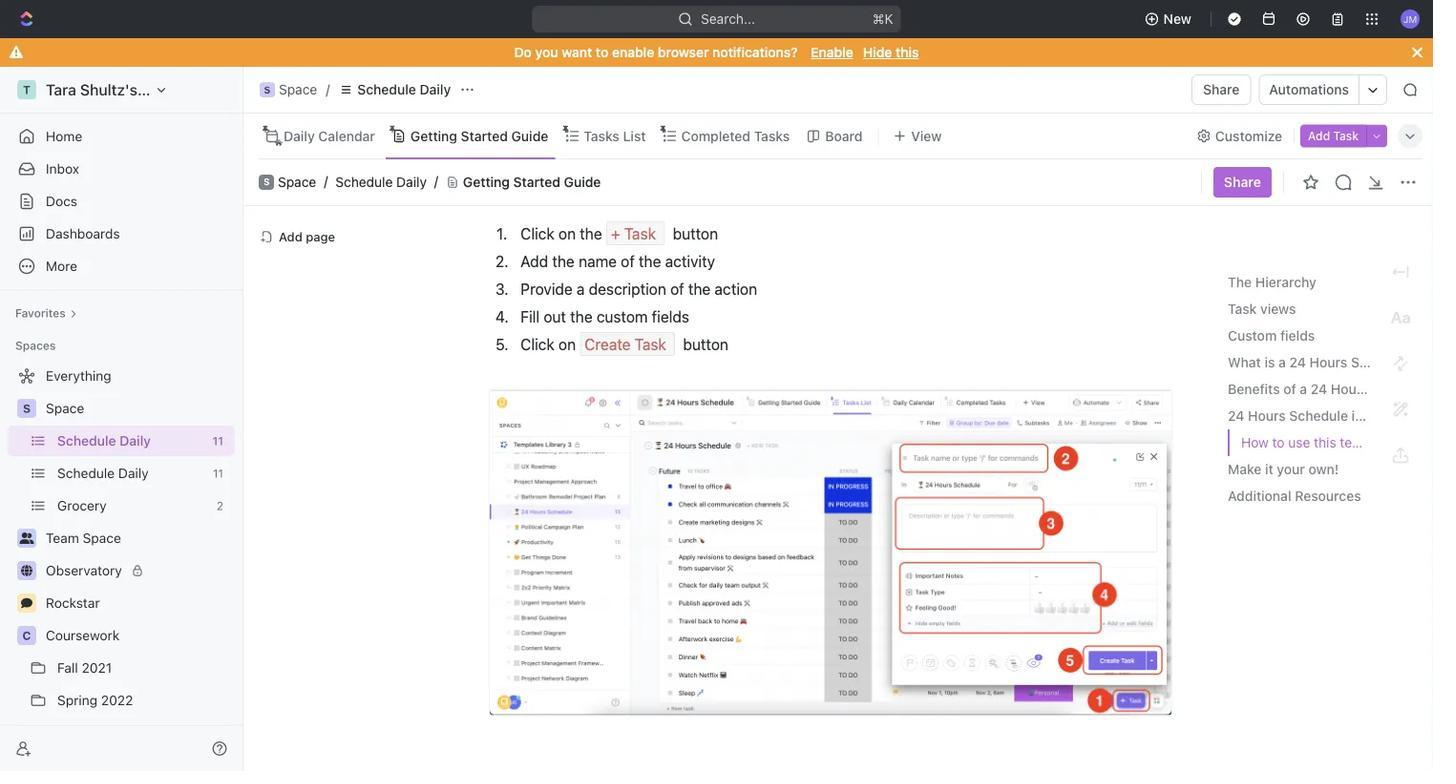 Task type: describe. For each thing, give the bounding box(es) containing it.
tara shultz's workspace
[[46, 81, 221, 99]]

2
[[217, 500, 224, 513]]

search...
[[701, 11, 756, 27]]

spring 2022 link
[[57, 686, 231, 716]]

tasks list link
[[580, 123, 646, 150]]

task down custom
[[635, 335, 667, 353]]

globe image
[[21, 566, 32, 577]]

degree planning link
[[57, 718, 209, 749]]

view button
[[887, 114, 949, 159]]

favorites
[[15, 307, 66, 320]]

completed
[[682, 128, 751, 144]]

grocery link
[[57, 491, 209, 522]]

a for what
[[1279, 355, 1287, 371]]

hours for schedule
[[1332, 382, 1369, 397]]

new button
[[1137, 4, 1204, 34]]

make
[[1229, 462, 1262, 478]]

1 vertical spatial share
[[1225, 174, 1262, 190]]

the down activity
[[689, 280, 711, 298]]

fill
[[521, 308, 540, 326]]

schedule daily down everything link at left
[[57, 433, 151, 449]]

1 vertical spatial space, , element
[[17, 399, 36, 418]]

2 click from the top
[[521, 335, 555, 353]]

name
[[579, 252, 617, 270]]

enable
[[612, 44, 655, 60]]

s space /
[[264, 82, 330, 97]]

completed tasks
[[682, 128, 790, 144]]

0 vertical spatial space link
[[278, 174, 316, 190]]

how to use this template:
[[1242, 435, 1399, 451]]

1 11 from the top
[[212, 435, 224, 448]]

/
[[326, 82, 330, 97]]

the left "+"
[[580, 224, 602, 243]]

everything link
[[8, 361, 231, 392]]

workspace
[[141, 81, 221, 99]]

views
[[1261, 301, 1297, 317]]

share button
[[1192, 75, 1252, 105]]

s for s space
[[264, 177, 269, 187]]

hide
[[863, 44, 893, 60]]

2021
[[82, 661, 112, 676]]

started inside getting started guide link
[[461, 128, 508, 144]]

everything
[[46, 368, 111, 384]]

+
[[611, 224, 621, 243]]

a for benefits
[[1300, 382, 1308, 397]]

customize
[[1216, 128, 1283, 144]]

1 horizontal spatial started
[[514, 174, 561, 190]]

2022
[[101, 693, 133, 709]]

additional
[[1229, 489, 1292, 504]]

calendar
[[318, 128, 375, 144]]

template:
[[1341, 435, 1399, 451]]

1 horizontal spatial of
[[671, 280, 685, 298]]

the right out
[[570, 308, 593, 326]]

task views
[[1229, 301, 1297, 317]]

provide
[[521, 280, 573, 298]]

create
[[585, 335, 631, 353]]

share inside button
[[1204, 82, 1240, 97]]

s space
[[264, 174, 316, 190]]

team space link
[[46, 523, 231, 554]]

2 11 from the top
[[213, 467, 224, 481]]

dashboards link
[[8, 219, 235, 249]]

getting started guide link
[[407, 123, 549, 150]]

fields inside click on the + task button add the name of the activity provide a description of the action fill out the custom fields click on create task button
[[652, 308, 690, 326]]

do
[[514, 44, 532, 60]]

fall
[[57, 661, 78, 676]]

add inside click on the + task button add the name of the activity provide a description of the action fill out the custom fields click on create task button
[[521, 252, 549, 270]]

your
[[1278, 462, 1306, 478]]

2 vertical spatial hours
[[1249, 408, 1287, 424]]

grocery
[[57, 498, 107, 514]]

space down the everything
[[46, 401, 84, 417]]

comment image
[[21, 598, 32, 609]]

schedule daily up "grocery"
[[57, 466, 149, 481]]

inbox link
[[8, 154, 235, 184]]

use
[[1289, 435, 1311, 451]]

1 vertical spatial button
[[683, 335, 729, 353]]

activity
[[665, 252, 715, 270]]

coursework
[[46, 628, 120, 644]]

coursework link
[[46, 621, 231, 652]]

0 vertical spatial guide
[[512, 128, 549, 144]]

jm button
[[1396, 4, 1426, 34]]

0 vertical spatial getting started guide
[[411, 128, 549, 144]]

click on the + task button add the name of the activity provide a description of the action fill out the custom fields click on create task button
[[521, 224, 758, 353]]

spaces
[[15, 339, 56, 353]]

home
[[46, 128, 82, 144]]

degree planning
[[57, 726, 159, 741]]

space for s space
[[278, 174, 316, 190]]

0 vertical spatial to
[[596, 44, 609, 60]]

spring 2022
[[57, 693, 133, 709]]

favorites button
[[8, 302, 85, 325]]

notifications?
[[713, 44, 798, 60]]

observatory
[[46, 563, 122, 579]]

more button
[[8, 251, 235, 282]]

dashboards
[[46, 226, 120, 242]]

list
[[623, 128, 646, 144]]

task down the on the top right
[[1229, 301, 1258, 317]]

2 on from the top
[[559, 335, 576, 353]]

space for s space /
[[279, 82, 317, 97]]



Task type: vqa. For each thing, say whether or not it's contained in the screenshot.
automations
yes



Task type: locate. For each thing, give the bounding box(es) containing it.
0 vertical spatial of
[[621, 252, 635, 270]]

0 vertical spatial started
[[461, 128, 508, 144]]

schedule daily link
[[334, 78, 456, 101], [336, 174, 427, 190], [57, 426, 205, 457], [57, 459, 205, 489]]

s for s space /
[[264, 84, 271, 95]]

0 vertical spatial s
[[264, 84, 271, 95]]

what
[[1229, 355, 1262, 371]]

benefits
[[1229, 382, 1281, 397]]

custom
[[597, 308, 648, 326]]

jm
[[1404, 13, 1418, 24]]

want
[[562, 44, 593, 60]]

to
[[596, 44, 609, 60], [1273, 435, 1285, 451]]

description
[[589, 280, 667, 298]]

0 horizontal spatial of
[[621, 252, 635, 270]]

2 horizontal spatial add
[[1309, 129, 1331, 143]]

1 vertical spatial 11
[[213, 467, 224, 481]]

0 horizontal spatial this
[[896, 44, 919, 60]]

1 vertical spatial fields
[[1281, 328, 1316, 344]]

0 vertical spatial 24
[[1290, 355, 1307, 371]]

tree containing everything
[[8, 361, 235, 772]]

getting started guide
[[411, 128, 549, 144], [463, 174, 601, 190]]

tree
[[8, 361, 235, 772]]

s inside s space
[[264, 177, 269, 187]]

1 vertical spatial this
[[1315, 435, 1337, 451]]

getting inside getting started guide link
[[411, 128, 458, 144]]

24 for is
[[1290, 355, 1307, 371]]

24 down benefits
[[1229, 408, 1245, 424]]

1 horizontal spatial space, , element
[[260, 82, 275, 97]]

1 vertical spatial of
[[671, 280, 685, 298]]

hierarchy
[[1256, 275, 1317, 290]]

make it your own!
[[1229, 462, 1340, 478]]

completed tasks link
[[678, 123, 790, 150]]

space, , element down spaces
[[17, 399, 36, 418]]

1 vertical spatial getting started guide
[[463, 174, 601, 190]]

0 horizontal spatial guide
[[512, 128, 549, 144]]

button down action
[[683, 335, 729, 353]]

share down 'customize' button
[[1225, 174, 1262, 190]]

0 horizontal spatial space, , element
[[17, 399, 36, 418]]

0 horizontal spatial space link
[[46, 394, 231, 424]]

rockstar link
[[46, 588, 231, 619]]

guide left the tasks list link
[[512, 128, 549, 144]]

this right hide
[[896, 44, 919, 60]]

add inside add task button
[[1309, 129, 1331, 143]]

1 vertical spatial started
[[514, 174, 561, 190]]

browser
[[658, 44, 709, 60]]

a right is
[[1279, 355, 1287, 371]]

1 vertical spatial click
[[521, 335, 555, 353]]

1 horizontal spatial fields
[[1281, 328, 1316, 344]]

tara shultz's workspace, , element
[[17, 80, 36, 99]]

0 vertical spatial 11
[[212, 435, 224, 448]]

schedule daily
[[358, 82, 451, 97], [336, 174, 427, 190], [57, 433, 151, 449], [57, 466, 149, 481]]

0 vertical spatial on
[[559, 224, 576, 243]]

0 horizontal spatial fields
[[652, 308, 690, 326]]

schedule daily up calendar
[[358, 82, 451, 97]]

1 vertical spatial guide
[[564, 174, 601, 190]]

view
[[912, 128, 942, 144]]

view button
[[887, 123, 949, 150]]

of
[[621, 252, 635, 270], [671, 280, 685, 298], [1284, 382, 1297, 397]]

docs link
[[8, 186, 235, 217]]

2 vertical spatial of
[[1284, 382, 1297, 397]]

1 vertical spatial space link
[[46, 394, 231, 424]]

automations
[[1270, 82, 1350, 97]]

benefits of a 24 hours schedule
[[1229, 382, 1432, 397]]

of right benefits
[[1284, 382, 1297, 397]]

home link
[[8, 121, 235, 152]]

add task
[[1309, 129, 1359, 143]]

a inside click on the + task button add the name of the activity provide a description of the action fill out the custom fields click on create task button
[[577, 280, 585, 298]]

the up provide
[[553, 252, 575, 270]]

1 vertical spatial on
[[559, 335, 576, 353]]

0 vertical spatial getting
[[411, 128, 458, 144]]

2 vertical spatial 24
[[1229, 408, 1245, 424]]

⌘k
[[873, 11, 894, 27]]

hours up how
[[1249, 408, 1287, 424]]

1 horizontal spatial 24
[[1290, 355, 1307, 371]]

click up provide
[[521, 224, 555, 243]]

degree
[[57, 726, 102, 741]]

1 vertical spatial getting
[[463, 174, 510, 190]]

1 click from the top
[[521, 224, 555, 243]]

0 vertical spatial button
[[673, 224, 718, 243]]

0 horizontal spatial add
[[279, 230, 303, 244]]

tasks right completed at the top
[[754, 128, 790, 144]]

task right "+"
[[625, 224, 656, 243]]

1 horizontal spatial to
[[1273, 435, 1285, 451]]

a down name
[[577, 280, 585, 298]]

2 horizontal spatial of
[[1284, 382, 1297, 397]]

t
[[23, 83, 31, 96]]

add
[[1309, 129, 1331, 143], [279, 230, 303, 244], [521, 252, 549, 270]]

0 vertical spatial fields
[[652, 308, 690, 326]]

1 vertical spatial add
[[279, 230, 303, 244]]

0 vertical spatial space, , element
[[260, 82, 275, 97]]

shultz's
[[80, 81, 138, 99]]

observatory link
[[46, 556, 231, 587]]

1 vertical spatial 24
[[1311, 382, 1328, 397]]

hours
[[1310, 355, 1348, 371], [1332, 382, 1369, 397], [1249, 408, 1287, 424]]

0 horizontal spatial a
[[577, 280, 585, 298]]

team
[[46, 531, 79, 546]]

s inside 'navigation'
[[23, 402, 31, 416]]

click
[[521, 224, 555, 243], [521, 335, 555, 353]]

add for add page
[[279, 230, 303, 244]]

how
[[1242, 435, 1269, 451]]

additional resources
[[1229, 489, 1362, 504]]

space down daily calendar link
[[278, 174, 316, 190]]

add left "page"
[[279, 230, 303, 244]]

getting down getting started guide link
[[463, 174, 510, 190]]

fields
[[652, 308, 690, 326], [1281, 328, 1316, 344]]

0 horizontal spatial tasks
[[584, 128, 620, 144]]

docs
[[46, 193, 77, 209]]

tasks left list
[[584, 128, 620, 144]]

fields right custom
[[652, 308, 690, 326]]

board link
[[822, 123, 863, 150]]

hours up benefits of a 24 hours schedule
[[1310, 355, 1348, 371]]

2 vertical spatial add
[[521, 252, 549, 270]]

add for add task
[[1309, 129, 1331, 143]]

space left /
[[279, 82, 317, 97]]

you
[[536, 44, 558, 60]]

started
[[461, 128, 508, 144], [514, 174, 561, 190]]

tree inside sidebar 'navigation'
[[8, 361, 235, 772]]

2 horizontal spatial 24
[[1311, 382, 1328, 397]]

hours for schedule?
[[1310, 355, 1348, 371]]

share up 'customize' button
[[1204, 82, 1240, 97]]

action
[[715, 280, 758, 298]]

task inside button
[[1334, 129, 1359, 143]]

24 up the 24 hours schedule in clickup
[[1311, 382, 1328, 397]]

out
[[544, 308, 566, 326]]

getting started guide down do on the left top of the page
[[411, 128, 549, 144]]

s inside s space /
[[264, 84, 271, 95]]

rockstar
[[46, 596, 100, 611]]

2 vertical spatial a
[[1300, 382, 1308, 397]]

fall 2021 link
[[57, 653, 231, 684]]

of up description
[[621, 252, 635, 270]]

1 horizontal spatial add
[[521, 252, 549, 270]]

schedule daily down calendar
[[336, 174, 427, 190]]

1 horizontal spatial getting
[[463, 174, 510, 190]]

hours up in
[[1332, 382, 1369, 397]]

0 horizontal spatial 24
[[1229, 408, 1245, 424]]

0 vertical spatial add
[[1309, 129, 1331, 143]]

add up provide
[[521, 252, 549, 270]]

0 horizontal spatial started
[[461, 128, 508, 144]]

1 horizontal spatial a
[[1279, 355, 1287, 371]]

1 vertical spatial to
[[1273, 435, 1285, 451]]

space up observatory
[[83, 531, 121, 546]]

on left "+"
[[559, 224, 576, 243]]

the
[[580, 224, 602, 243], [553, 252, 575, 270], [639, 252, 661, 270], [689, 280, 711, 298], [570, 308, 593, 326]]

24 right is
[[1290, 355, 1307, 371]]

1 vertical spatial a
[[1279, 355, 1287, 371]]

daily calendar link
[[280, 123, 375, 150]]

getting right calendar
[[411, 128, 458, 144]]

0 horizontal spatial to
[[596, 44, 609, 60]]

more
[[46, 258, 77, 274]]

on down out
[[559, 335, 576, 353]]

task
[[1334, 129, 1359, 143], [625, 224, 656, 243], [1229, 301, 1258, 317], [635, 335, 667, 353]]

guide
[[512, 128, 549, 144], [564, 174, 601, 190]]

2 horizontal spatial a
[[1300, 382, 1308, 397]]

c
[[22, 630, 31, 643]]

1 horizontal spatial this
[[1315, 435, 1337, 451]]

it
[[1266, 462, 1274, 478]]

getting started guide down getting started guide link
[[463, 174, 601, 190]]

the
[[1229, 275, 1253, 290]]

0 vertical spatial click
[[521, 224, 555, 243]]

coursework, , element
[[17, 627, 36, 646]]

0 horizontal spatial getting
[[411, 128, 458, 144]]

custom
[[1229, 328, 1278, 344]]

of down activity
[[671, 280, 685, 298]]

page
[[306, 230, 335, 244]]

space link up add page
[[278, 174, 316, 190]]

button up activity
[[673, 224, 718, 243]]

1 on from the top
[[559, 224, 576, 243]]

resources
[[1296, 489, 1362, 504]]

clickup
[[1367, 408, 1416, 424]]

s for s
[[23, 402, 31, 416]]

task down automations button
[[1334, 129, 1359, 143]]

new
[[1164, 11, 1192, 27]]

the hierarchy
[[1229, 275, 1317, 290]]

fields down views
[[1281, 328, 1316, 344]]

0 vertical spatial hours
[[1310, 355, 1348, 371]]

1 tasks from the left
[[584, 128, 620, 144]]

fall 2021
[[57, 661, 112, 676]]

space, , element
[[260, 82, 275, 97], [17, 399, 36, 418]]

tara
[[46, 81, 76, 99]]

to right want
[[596, 44, 609, 60]]

own!
[[1309, 462, 1340, 478]]

24 for of
[[1311, 382, 1328, 397]]

click down fill
[[521, 335, 555, 353]]

getting
[[411, 128, 458, 144], [463, 174, 510, 190]]

customize button
[[1191, 123, 1289, 150]]

user group image
[[20, 533, 34, 545]]

1 horizontal spatial space link
[[278, 174, 316, 190]]

2 vertical spatial s
[[23, 402, 31, 416]]

add task button
[[1301, 125, 1367, 148]]

guide down the tasks list link
[[564, 174, 601, 190]]

space link down everything link at left
[[46, 394, 231, 424]]

to left use
[[1273, 435, 1285, 451]]

1 vertical spatial hours
[[1332, 382, 1369, 397]]

board
[[826, 128, 863, 144]]

0 vertical spatial a
[[577, 280, 585, 298]]

1 horizontal spatial guide
[[564, 174, 601, 190]]

add down automations button
[[1309, 129, 1331, 143]]

spring
[[57, 693, 97, 709]]

2 tasks from the left
[[754, 128, 790, 144]]

sidebar navigation
[[0, 67, 247, 772]]

0 vertical spatial this
[[896, 44, 919, 60]]

automations button
[[1260, 75, 1359, 104]]

1 vertical spatial s
[[264, 177, 269, 187]]

0 vertical spatial share
[[1204, 82, 1240, 97]]

planning
[[106, 726, 159, 741]]

is
[[1265, 355, 1276, 371]]

this right use
[[1315, 435, 1337, 451]]

custom fields
[[1229, 328, 1316, 344]]

the up description
[[639, 252, 661, 270]]

space, , element left /
[[260, 82, 275, 97]]

s
[[264, 84, 271, 95], [264, 177, 269, 187], [23, 402, 31, 416]]

space for team space
[[83, 531, 121, 546]]

a up the 24 hours schedule in clickup
[[1300, 382, 1308, 397]]

1 horizontal spatial tasks
[[754, 128, 790, 144]]



